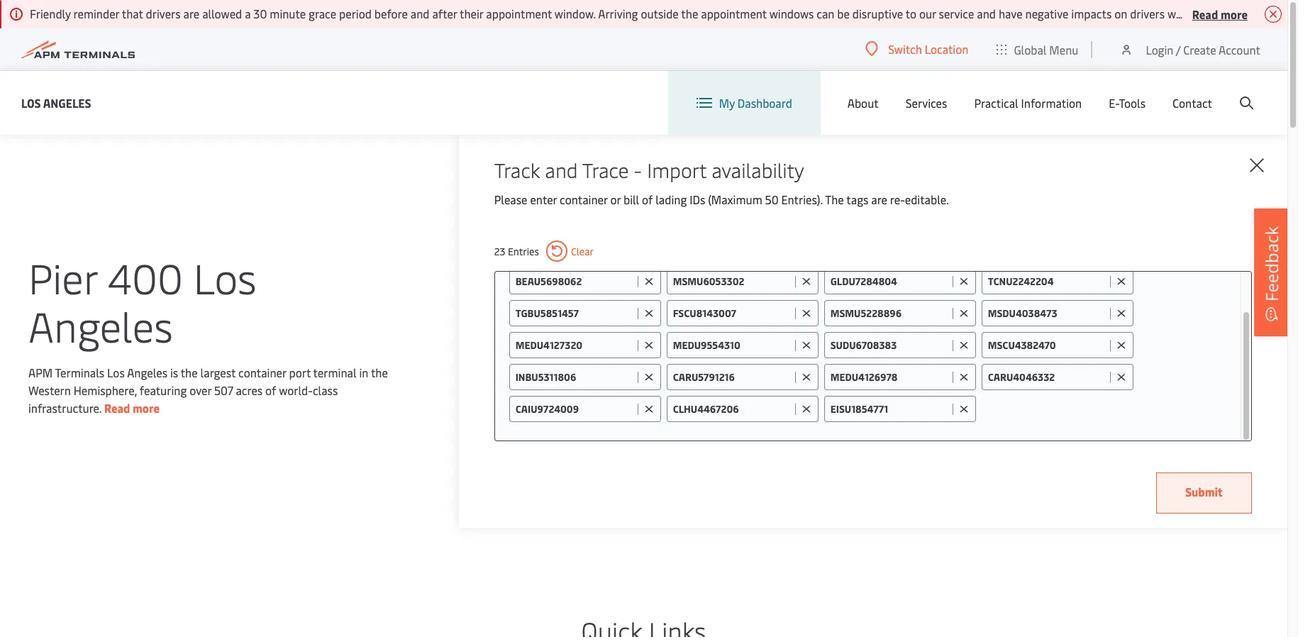 Task type: vqa. For each thing, say whether or not it's contained in the screenshot.
& related to Trace
no



Task type: locate. For each thing, give the bounding box(es) containing it.
allowed
[[202, 6, 242, 21]]

0 vertical spatial more
[[1221, 6, 1248, 22]]

drivers left who
[[1130, 6, 1165, 21]]

drivers
[[146, 6, 181, 21], [1130, 6, 1165, 21]]

(maximum
[[708, 192, 763, 207]]

0 vertical spatial are
[[183, 6, 200, 21]]

0 horizontal spatial are
[[183, 6, 200, 21]]

1 horizontal spatial and
[[545, 156, 578, 183]]

a
[[245, 6, 251, 21]]

about
[[848, 95, 879, 111]]

availability
[[712, 156, 804, 183]]

los inside pier 400 los angeles
[[193, 249, 257, 305]]

please
[[494, 192, 528, 207]]

trace
[[582, 156, 629, 183]]

0 vertical spatial container
[[560, 192, 608, 207]]

1 vertical spatial angeles
[[28, 297, 173, 353]]

contact
[[1173, 95, 1213, 111]]

read more for read more link
[[104, 400, 160, 415]]

angeles for terminals
[[127, 364, 168, 380]]

1 vertical spatial read
[[104, 400, 130, 415]]

1 horizontal spatial appointment
[[701, 6, 767, 21]]

e-tools
[[1109, 95, 1146, 111]]

and up enter
[[545, 156, 578, 183]]

login / create account
[[1146, 42, 1261, 57]]

period
[[339, 6, 372, 21]]

0 vertical spatial los
[[21, 95, 41, 110]]

1 horizontal spatial on
[[1224, 6, 1237, 21]]

contact button
[[1173, 71, 1213, 135]]

angeles
[[43, 95, 91, 110], [28, 297, 173, 353], [127, 364, 168, 380]]

appointment left the windows
[[701, 6, 767, 21]]

service
[[939, 6, 975, 21]]

0 horizontal spatial read
[[104, 400, 130, 415]]

container
[[560, 192, 608, 207], [238, 364, 286, 380]]

read inside button
[[1193, 6, 1219, 22]]

their
[[460, 6, 484, 21]]

0 horizontal spatial of
[[265, 382, 276, 398]]

about button
[[848, 71, 879, 135]]

read down hemisphere,
[[104, 400, 130, 415]]

services
[[906, 95, 948, 111]]

Entered ID text field
[[831, 275, 949, 288], [673, 307, 792, 320], [831, 307, 949, 320], [988, 307, 1107, 320], [673, 338, 792, 352], [831, 370, 949, 384], [988, 370, 1107, 384], [673, 402, 792, 416]]

minute
[[270, 6, 306, 21]]

enter
[[530, 192, 557, 207]]

read more link
[[104, 400, 160, 415]]

1 on from the left
[[1115, 6, 1128, 21]]

0 vertical spatial read more
[[1193, 6, 1248, 22]]

1 horizontal spatial read more
[[1193, 6, 1248, 22]]

more up account
[[1221, 6, 1248, 22]]

import
[[647, 156, 707, 183]]

0 horizontal spatial drivers
[[146, 6, 181, 21]]

switch location button
[[866, 41, 969, 57]]

2 vertical spatial los
[[107, 364, 125, 380]]

0 vertical spatial read
[[1193, 6, 1219, 22]]

read more down hemisphere,
[[104, 400, 160, 415]]

1 vertical spatial read more
[[104, 400, 160, 415]]

los angeles
[[21, 95, 91, 110]]

container inside apm terminals los angeles is the largest container port terminal in the western hemisphere, featuring over 507 acres of world-class infrastructure.
[[238, 364, 286, 380]]

grace
[[309, 6, 336, 21]]

outside
[[641, 6, 679, 21]]

e-
[[1109, 95, 1119, 111]]

/
[[1176, 42, 1181, 57]]

are left 're-'
[[872, 192, 888, 207]]

of right bill
[[642, 192, 653, 207]]

the right outside
[[681, 6, 698, 21]]

and left the after
[[411, 6, 430, 21]]

and left have
[[977, 6, 996, 21]]

more inside button
[[1221, 6, 1248, 22]]

read for read more button
[[1193, 6, 1219, 22]]

western
[[28, 382, 71, 398]]

more down featuring
[[133, 400, 160, 415]]

read more button
[[1193, 5, 1248, 23]]

the right is
[[181, 364, 198, 380]]

los angeles link
[[21, 94, 91, 112]]

1 horizontal spatial more
[[1221, 6, 1248, 22]]

drivers right that
[[146, 6, 181, 21]]

of right acres
[[265, 382, 276, 398]]

2 horizontal spatial los
[[193, 249, 257, 305]]

read more for read more button
[[1193, 6, 1248, 22]]

in
[[359, 364, 369, 380]]

who
[[1168, 6, 1189, 21]]

angeles inside pier 400 los angeles
[[28, 297, 173, 353]]

entries
[[508, 244, 539, 258]]

on
[[1115, 6, 1128, 21], [1224, 6, 1237, 21]]

reminder
[[74, 6, 119, 21]]

of
[[642, 192, 653, 207], [265, 382, 276, 398]]

world-
[[279, 382, 313, 398]]

can
[[817, 6, 835, 21]]

1 horizontal spatial drivers
[[1130, 6, 1165, 21]]

0 horizontal spatial more
[[133, 400, 160, 415]]

please enter container or bill of lading ids (maximum 50 entries). the tags are re-editable.
[[494, 192, 949, 207]]

create
[[1184, 42, 1217, 57]]

have
[[999, 6, 1023, 21]]

0 horizontal spatial appointment
[[486, 6, 552, 21]]

0 horizontal spatial read more
[[104, 400, 160, 415]]

1 horizontal spatial read
[[1193, 6, 1219, 22]]

1 vertical spatial more
[[133, 400, 160, 415]]

my dashboard button
[[697, 71, 792, 135]]

0 horizontal spatial container
[[238, 364, 286, 380]]

los
[[21, 95, 41, 110], [193, 249, 257, 305], [107, 364, 125, 380]]

read
[[1193, 6, 1219, 22], [104, 400, 130, 415]]

lading
[[656, 192, 687, 207]]

angeles inside apm terminals los angeles is the largest container port terminal in the western hemisphere, featuring over 507 acres of world-class infrastructure.
[[127, 364, 168, 380]]

the
[[681, 6, 698, 21], [181, 364, 198, 380], [371, 364, 388, 380]]

my dashboard
[[719, 95, 792, 111]]

to
[[906, 6, 917, 21]]

1 horizontal spatial of
[[642, 192, 653, 207]]

location
[[925, 41, 969, 57]]

on right impacts
[[1115, 6, 1128, 21]]

1 vertical spatial container
[[238, 364, 286, 380]]

the right in
[[371, 364, 388, 380]]

read right who
[[1193, 6, 1219, 22]]

information
[[1022, 95, 1082, 111]]

1 vertical spatial los
[[193, 249, 257, 305]]

0 horizontal spatial on
[[1115, 6, 1128, 21]]

drivers
[[1268, 6, 1299, 21]]

container up acres
[[238, 364, 286, 380]]

apm
[[28, 364, 53, 380]]

1 drivers from the left
[[146, 6, 181, 21]]

2 horizontal spatial and
[[977, 6, 996, 21]]

1 vertical spatial are
[[872, 192, 888, 207]]

2 vertical spatial angeles
[[127, 364, 168, 380]]

infrastructure.
[[28, 400, 102, 415]]

are left allowed
[[183, 6, 200, 21]]

Entered ID text field
[[516, 275, 634, 288], [673, 275, 792, 288], [988, 275, 1107, 288], [516, 307, 634, 320], [516, 338, 634, 352], [831, 338, 949, 352], [988, 338, 1107, 352], [516, 370, 634, 384], [673, 370, 792, 384], [516, 402, 634, 416], [831, 402, 949, 416]]

feedback button
[[1255, 209, 1290, 336]]

los inside apm terminals los angeles is the largest container port terminal in the western hemisphere, featuring over 507 acres of world-class infrastructure.
[[107, 364, 125, 380]]

container left the or
[[560, 192, 608, 207]]

of inside apm terminals los angeles is the largest container port terminal in the western hemisphere, featuring over 507 acres of world-class infrastructure.
[[265, 382, 276, 398]]

largest
[[201, 364, 236, 380]]

0 horizontal spatial the
[[181, 364, 198, 380]]

1 vertical spatial of
[[265, 382, 276, 398]]

appointment right their
[[486, 6, 552, 21]]

los for 400
[[193, 249, 257, 305]]

on left time.
[[1224, 6, 1237, 21]]

read more up login / create account
[[1193, 6, 1248, 22]]

1 horizontal spatial los
[[107, 364, 125, 380]]

arrive
[[1192, 6, 1221, 21]]



Task type: describe. For each thing, give the bounding box(es) containing it.
angeles for 400
[[28, 297, 173, 353]]

terminals
[[55, 364, 104, 380]]

dashboard
[[738, 95, 792, 111]]

pier 400 los angeles
[[28, 249, 257, 353]]

disruptive
[[853, 6, 903, 21]]

23 entries
[[494, 244, 539, 258]]

re-
[[890, 192, 905, 207]]

50
[[765, 192, 779, 207]]

switch
[[889, 41, 922, 57]]

time.
[[1239, 6, 1265, 21]]

-
[[634, 156, 642, 183]]

0 horizontal spatial and
[[411, 6, 430, 21]]

login
[[1146, 42, 1174, 57]]

global
[[1014, 42, 1047, 57]]

that
[[122, 6, 143, 21]]

is
[[170, 364, 178, 380]]

feedback
[[1260, 226, 1284, 302]]

global menu button
[[983, 28, 1093, 71]]

be
[[838, 6, 850, 21]]

before
[[375, 6, 408, 21]]

our
[[920, 6, 936, 21]]

acres
[[236, 382, 263, 398]]

practical
[[975, 95, 1019, 111]]

practical information
[[975, 95, 1082, 111]]

or
[[611, 192, 621, 207]]

1 horizontal spatial container
[[560, 192, 608, 207]]

e-tools button
[[1109, 71, 1146, 135]]

after
[[432, 6, 457, 21]]

1 appointment from the left
[[486, 6, 552, 21]]

my
[[719, 95, 735, 111]]

negative
[[1026, 6, 1069, 21]]

los for terminals
[[107, 364, 125, 380]]

400
[[108, 249, 183, 305]]

23
[[494, 244, 506, 258]]

global menu
[[1014, 42, 1079, 57]]

close alert image
[[1265, 6, 1282, 23]]

login / create account link
[[1120, 28, 1261, 70]]

arriving
[[598, 6, 638, 21]]

0 horizontal spatial los
[[21, 95, 41, 110]]

submit button
[[1157, 473, 1252, 514]]

read for read more link
[[104, 400, 130, 415]]

2 drivers from the left
[[1130, 6, 1165, 21]]

0 vertical spatial of
[[642, 192, 653, 207]]

submit
[[1186, 484, 1223, 500]]

track
[[494, 156, 540, 183]]

class
[[313, 382, 338, 398]]

1 horizontal spatial are
[[872, 192, 888, 207]]

0 vertical spatial angeles
[[43, 95, 91, 110]]

2 horizontal spatial the
[[681, 6, 698, 21]]

window.
[[555, 6, 596, 21]]

2 appointment from the left
[[701, 6, 767, 21]]

bill
[[624, 192, 639, 207]]

windows
[[770, 6, 814, 21]]

menu
[[1050, 42, 1079, 57]]

pier
[[28, 249, 97, 305]]

30
[[254, 6, 267, 21]]

switch location
[[889, 41, 969, 57]]

more for read more button
[[1221, 6, 1248, 22]]

editable.
[[905, 192, 949, 207]]

over
[[190, 382, 211, 398]]

clear button
[[546, 241, 594, 262]]

clear
[[571, 244, 594, 258]]

track and trace - import availability
[[494, 156, 804, 183]]

featuring
[[140, 382, 187, 398]]

friendly
[[30, 6, 71, 21]]

hemisphere,
[[74, 382, 137, 398]]

impacts
[[1072, 6, 1112, 21]]

more for read more link
[[133, 400, 160, 415]]

507
[[214, 382, 233, 398]]

friendly reminder that drivers are allowed a 30 minute grace period before and after their appointment window. arriving outside the appointment windows can be disruptive to our service and have negative impacts on drivers who arrive on time. drivers
[[30, 6, 1299, 21]]

the
[[825, 192, 844, 207]]

port
[[289, 364, 311, 380]]

la secondary image
[[84, 361, 332, 574]]

tools
[[1119, 95, 1146, 111]]

terminal
[[313, 364, 357, 380]]

1 horizontal spatial the
[[371, 364, 388, 380]]

entries).
[[782, 192, 823, 207]]

practical information button
[[975, 71, 1082, 135]]

ids
[[690, 192, 706, 207]]

tags
[[847, 192, 869, 207]]

2 on from the left
[[1224, 6, 1237, 21]]



